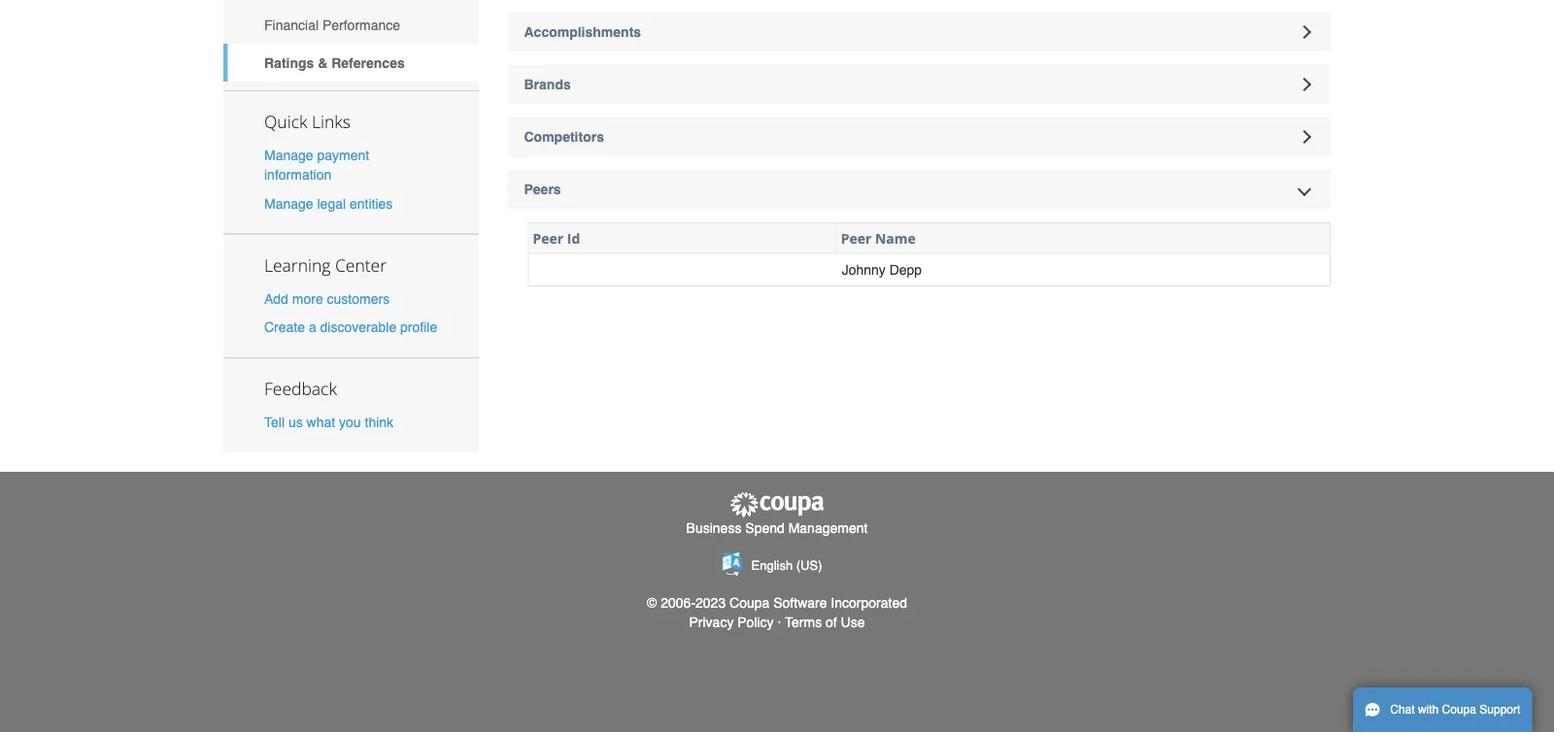 Task type: locate. For each thing, give the bounding box(es) containing it.
1 horizontal spatial peer
[[841, 229, 872, 248]]

1 peer from the left
[[533, 229, 564, 248]]

quick links
[[264, 111, 351, 134]]

a
[[309, 320, 316, 335]]

peer for peer name
[[841, 229, 872, 248]]

us
[[288, 415, 303, 431]]

add more customers
[[264, 291, 390, 307]]

2 manage from the top
[[264, 196, 313, 212]]

competitors
[[524, 130, 604, 145]]

coupa up policy
[[730, 596, 770, 611]]

peer for peer id
[[533, 229, 564, 248]]

center
[[335, 254, 387, 277]]

terms
[[785, 615, 822, 631]]

0 vertical spatial manage
[[264, 148, 313, 164]]

manage inside manage payment information
[[264, 148, 313, 164]]

software
[[773, 596, 827, 611]]

privacy policy link
[[689, 615, 774, 631]]

depp
[[889, 262, 922, 278]]

tell us what you think
[[264, 415, 393, 431]]

(us)
[[796, 559, 822, 573]]

1 vertical spatial coupa
[[1442, 703, 1476, 717]]

name
[[875, 229, 916, 248]]

coupa
[[730, 596, 770, 611], [1442, 703, 1476, 717]]

2006-
[[661, 596, 696, 611]]

1 horizontal spatial coupa
[[1442, 703, 1476, 717]]

peer left id
[[533, 229, 564, 248]]

customers
[[327, 291, 390, 307]]

&
[[318, 55, 328, 71]]

peer
[[533, 229, 564, 248], [841, 229, 872, 248]]

ratings
[[264, 55, 314, 71]]

learning center
[[264, 254, 387, 277]]

0 horizontal spatial peer
[[533, 229, 564, 248]]

competitors button
[[508, 118, 1331, 157]]

0 vertical spatial coupa
[[730, 596, 770, 611]]

links
[[312, 111, 351, 134]]

privacy policy
[[689, 615, 774, 631]]

1 manage from the top
[[264, 148, 313, 164]]

peers heading
[[508, 171, 1331, 209]]

use
[[841, 615, 865, 631]]

chat with coupa support
[[1390, 703, 1521, 717]]

0 horizontal spatial coupa
[[730, 596, 770, 611]]

payment
[[317, 148, 369, 164]]

spend
[[745, 521, 785, 537]]

brands button
[[508, 66, 1331, 105]]

add
[[264, 291, 288, 307]]

coupa right with
[[1442, 703, 1476, 717]]

manage legal entities link
[[264, 196, 393, 212]]

peer up johnny
[[841, 229, 872, 248]]

1 vertical spatial manage
[[264, 196, 313, 212]]

information
[[264, 168, 331, 183]]

manage for manage legal entities
[[264, 196, 313, 212]]

manage up information
[[264, 148, 313, 164]]

create a discoverable profile
[[264, 320, 437, 335]]

incorporated
[[831, 596, 907, 611]]

manage legal entities
[[264, 196, 393, 212]]

references
[[331, 55, 405, 71]]

ratings & references link
[[223, 44, 478, 82]]

support
[[1480, 703, 1521, 717]]

chat
[[1390, 703, 1415, 717]]

terms of use
[[785, 615, 865, 631]]

manage down information
[[264, 196, 313, 212]]

manage payment information link
[[264, 148, 369, 183]]

coupa inside 'button'
[[1442, 703, 1476, 717]]

© 2006-2023 coupa software incorporated
[[647, 596, 907, 611]]

english (us)
[[751, 559, 822, 573]]

manage
[[264, 148, 313, 164], [264, 196, 313, 212]]

2 peer from the left
[[841, 229, 872, 248]]

id
[[567, 229, 580, 248]]



Task type: vqa. For each thing, say whether or not it's contained in the screenshot.
public associated with Tax ID text box
no



Task type: describe. For each thing, give the bounding box(es) containing it.
add more customers link
[[264, 291, 390, 307]]

chat with coupa support button
[[1353, 688, 1532, 732]]

peer id
[[533, 229, 580, 248]]

2023
[[696, 596, 726, 611]]

coupa supplier portal image
[[729, 492, 826, 519]]

feedback
[[264, 378, 337, 400]]

competitors heading
[[508, 118, 1331, 157]]

johnny
[[842, 262, 886, 278]]

brands
[[524, 77, 571, 93]]

what
[[307, 415, 335, 431]]

management
[[788, 521, 868, 537]]

entities
[[350, 196, 393, 212]]

manage for manage payment information
[[264, 148, 313, 164]]

tell
[[264, 415, 285, 431]]

tell us what you think button
[[264, 413, 393, 433]]

business
[[686, 521, 742, 537]]

policy
[[738, 615, 774, 631]]

think
[[365, 415, 393, 431]]

more
[[292, 291, 323, 307]]

english
[[751, 559, 793, 573]]

peers
[[524, 182, 561, 198]]

privacy
[[689, 615, 734, 631]]

create a discoverable profile link
[[264, 320, 437, 335]]

learning
[[264, 254, 331, 277]]

johnny depp
[[842, 262, 922, 278]]

financial
[[264, 18, 319, 33]]

accomplishments heading
[[508, 13, 1331, 52]]

financial performance link
[[223, 7, 478, 44]]

of
[[826, 615, 837, 631]]

terms of use link
[[785, 615, 865, 631]]

peers button
[[508, 171, 1331, 209]]

performance
[[322, 18, 400, 33]]

accomplishments button
[[508, 13, 1331, 52]]

manage payment information
[[264, 148, 369, 183]]

you
[[339, 415, 361, 431]]

with
[[1418, 703, 1439, 717]]

brands heading
[[508, 66, 1331, 105]]

legal
[[317, 196, 346, 212]]

financial performance
[[264, 18, 400, 33]]

business spend management
[[686, 521, 868, 537]]

©
[[647, 596, 657, 611]]

ratings & references
[[264, 55, 405, 71]]

discoverable
[[320, 320, 397, 335]]

accomplishments
[[524, 25, 641, 40]]

create
[[264, 320, 305, 335]]

quick
[[264, 111, 307, 134]]

profile
[[400, 320, 437, 335]]

peer name
[[841, 229, 916, 248]]



